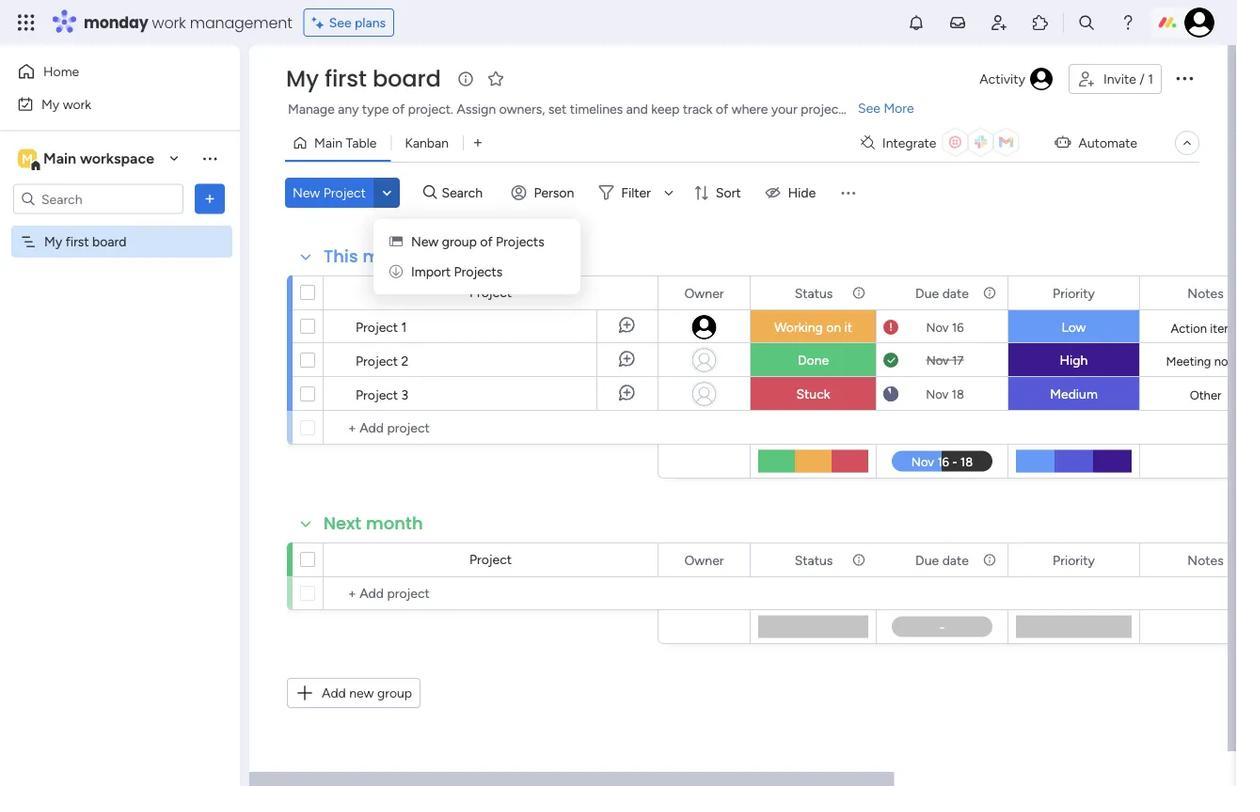 Task type: locate. For each thing, give the bounding box(es) containing it.
0 vertical spatial options image
[[1173, 67, 1196, 89]]

due date
[[916, 285, 969, 301], [916, 552, 969, 568]]

new project button
[[285, 178, 373, 208]]

type
[[362, 101, 389, 117]]

1 vertical spatial notes field
[[1183, 550, 1229, 571]]

1 priority field from the top
[[1048, 283, 1100, 303]]

1 vertical spatial my
[[41, 96, 59, 112]]

of right type
[[392, 101, 405, 117]]

done
[[798, 352, 829, 368]]

priority field for this month
[[1048, 283, 1100, 303]]

0 vertical spatial due date
[[916, 285, 969, 301]]

status up working on it at the right of page
[[795, 285, 833, 301]]

nov left 16
[[926, 320, 949, 335]]

nov left 17
[[926, 353, 949, 368]]

action
[[1171, 321, 1207, 336]]

1 horizontal spatial main
[[314, 135, 343, 151]]

due date field up nov 16
[[911, 283, 974, 303]]

0 vertical spatial owner field
[[680, 283, 729, 303]]

1 vertical spatial priority
[[1053, 552, 1095, 568]]

board up the 'project.'
[[373, 63, 441, 95]]

1 right /
[[1148, 71, 1154, 87]]

0 vertical spatial work
[[152, 12, 186, 33]]

high
[[1060, 352, 1088, 368]]

0 vertical spatial first
[[325, 63, 367, 95]]

1 vertical spatial due
[[916, 552, 939, 568]]

due date right column information icon
[[916, 552, 969, 568]]

0 vertical spatial + add project text field
[[333, 417, 649, 439]]

1 horizontal spatial work
[[152, 12, 186, 33]]

0 vertical spatial status field
[[790, 283, 838, 303]]

see inside button
[[329, 15, 352, 31]]

0 vertical spatial due
[[916, 285, 939, 301]]

month
[[363, 245, 420, 269], [366, 512, 423, 536]]

my down search in workspace field at top
[[44, 234, 62, 250]]

1 vertical spatial my first board
[[44, 234, 127, 250]]

work down home
[[63, 96, 91, 112]]

project
[[323, 185, 366, 201], [469, 285, 512, 301], [356, 319, 398, 335], [356, 353, 398, 369], [356, 387, 398, 403], [469, 552, 512, 568]]

1 vertical spatial + add project text field
[[333, 582, 649, 605]]

Notes field
[[1183, 283, 1229, 303], [1183, 550, 1229, 571]]

note
[[1214, 354, 1237, 369]]

my work
[[41, 96, 91, 112]]

1 vertical spatial group
[[377, 685, 412, 701]]

my first board list box
[[0, 222, 240, 512]]

board down search in workspace field at top
[[92, 234, 127, 250]]

0 vertical spatial owner
[[684, 285, 724, 301]]

projects
[[496, 234, 545, 250], [454, 264, 503, 280]]

0 horizontal spatial see
[[329, 15, 352, 31]]

my first board up type
[[286, 63, 441, 95]]

0 vertical spatial notes
[[1188, 285, 1224, 301]]

Search field
[[437, 180, 494, 206]]

date
[[942, 285, 969, 301], [942, 552, 969, 568]]

work right monday
[[152, 12, 186, 33]]

0 vertical spatial month
[[363, 245, 420, 269]]

2 vertical spatial nov
[[926, 387, 949, 402]]

1 vertical spatial status
[[795, 552, 833, 568]]

next
[[324, 512, 361, 536]]

nov left 18
[[926, 387, 949, 402]]

help image
[[1119, 13, 1138, 32]]

1 vertical spatial see
[[858, 100, 881, 116]]

0 horizontal spatial board
[[92, 234, 127, 250]]

This month field
[[319, 245, 424, 269]]

autopilot image
[[1055, 130, 1071, 154]]

workspace image
[[18, 148, 37, 169]]

1 status from the top
[[795, 285, 833, 301]]

on
[[826, 319, 841, 335]]

1 horizontal spatial see
[[858, 100, 881, 116]]

new project
[[293, 185, 366, 201]]

kanban
[[405, 135, 449, 151]]

due date up nov 16
[[916, 285, 969, 301]]

see
[[329, 15, 352, 31], [858, 100, 881, 116]]

0 horizontal spatial first
[[66, 234, 89, 250]]

notes
[[1188, 285, 1224, 301], [1188, 552, 1224, 568]]

0 vertical spatial board
[[373, 63, 441, 95]]

due for next month
[[916, 552, 939, 568]]

0 vertical spatial nov
[[926, 320, 949, 335]]

first
[[325, 63, 367, 95], [66, 234, 89, 250]]

due up nov 16
[[916, 285, 939, 301]]

1 notes from the top
[[1188, 285, 1224, 301]]

1 vertical spatial nov
[[926, 353, 949, 368]]

and
[[626, 101, 648, 117]]

track
[[683, 101, 713, 117]]

0 vertical spatial priority
[[1053, 285, 1095, 301]]

new
[[293, 185, 320, 201], [411, 234, 439, 250]]

1 vertical spatial date
[[942, 552, 969, 568]]

1 vertical spatial priority field
[[1048, 550, 1100, 571]]

my first board
[[286, 63, 441, 95], [44, 234, 127, 250]]

16
[[952, 320, 964, 335]]

notes field for this month
[[1183, 283, 1229, 303]]

due for this month
[[916, 285, 939, 301]]

low
[[1062, 319, 1086, 335]]

1 vertical spatial due date
[[916, 552, 969, 568]]

new for new group of projects
[[411, 234, 439, 250]]

see left plans
[[329, 15, 352, 31]]

1 vertical spatial month
[[366, 512, 423, 536]]

due date for next month
[[916, 552, 969, 568]]

my
[[286, 63, 319, 95], [41, 96, 59, 112], [44, 234, 62, 250]]

1 vertical spatial work
[[63, 96, 91, 112]]

group right the new in the bottom of the page
[[377, 685, 412, 701]]

options image right /
[[1173, 67, 1196, 89]]

integrate
[[882, 135, 937, 151]]

2 notes from the top
[[1188, 552, 1224, 568]]

2 nov from the top
[[926, 353, 949, 368]]

1 vertical spatial first
[[66, 234, 89, 250]]

0 horizontal spatial group
[[377, 685, 412, 701]]

first down search in workspace field at top
[[66, 234, 89, 250]]

Status field
[[790, 283, 838, 303], [790, 550, 838, 571]]

projects down 'new group of projects'
[[454, 264, 503, 280]]

my first board down search in workspace field at top
[[44, 234, 127, 250]]

/
[[1140, 71, 1145, 87]]

Due date field
[[911, 283, 974, 303], [911, 550, 974, 571]]

project inside button
[[323, 185, 366, 201]]

1 up 2
[[401, 319, 407, 335]]

0 vertical spatial 1
[[1148, 71, 1154, 87]]

main inside main table button
[[314, 135, 343, 151]]

action items
[[1171, 321, 1237, 336]]

1 horizontal spatial new
[[411, 234, 439, 250]]

my first board inside my first board list box
[[44, 234, 127, 250]]

meeting
[[1166, 354, 1211, 369]]

1 nov from the top
[[926, 320, 949, 335]]

column information image
[[852, 553, 867, 568]]

first up any
[[325, 63, 367, 95]]

move to image
[[390, 264, 403, 280]]

new right group image
[[411, 234, 439, 250]]

0 horizontal spatial my first board
[[44, 234, 127, 250]]

1 due date field from the top
[[911, 283, 974, 303]]

2 due from the top
[[916, 552, 939, 568]]

my down home
[[41, 96, 59, 112]]

due
[[916, 285, 939, 301], [916, 552, 939, 568]]

1 date from the top
[[942, 285, 969, 301]]

main workspace
[[43, 150, 154, 167]]

keep
[[651, 101, 680, 117]]

main for main workspace
[[43, 150, 76, 167]]

1 vertical spatial board
[[92, 234, 127, 250]]

1 priority from the top
[[1053, 285, 1095, 301]]

1 horizontal spatial group
[[442, 234, 477, 250]]

notes for next month
[[1188, 552, 1224, 568]]

meeting note
[[1166, 354, 1237, 369]]

1 horizontal spatial board
[[373, 63, 441, 95]]

Priority field
[[1048, 283, 1100, 303], [1048, 550, 1100, 571]]

1 owner from the top
[[684, 285, 724, 301]]

add new group button
[[287, 678, 421, 709]]

+ Add project text field
[[333, 417, 649, 439], [333, 582, 649, 605]]

main right workspace image
[[43, 150, 76, 167]]

3 nov from the top
[[926, 387, 949, 402]]

0 horizontal spatial 1
[[401, 319, 407, 335]]

owner
[[684, 285, 724, 301], [684, 552, 724, 568]]

options image down workspace options icon
[[200, 190, 219, 208]]

1 horizontal spatial of
[[480, 234, 493, 250]]

status field left column information icon
[[790, 550, 838, 571]]

my up manage
[[286, 63, 319, 95]]

2 due date from the top
[[916, 552, 969, 568]]

1 vertical spatial new
[[411, 234, 439, 250]]

due date field right column information icon
[[911, 550, 974, 571]]

1
[[1148, 71, 1154, 87], [401, 319, 407, 335]]

nov
[[926, 320, 949, 335], [926, 353, 949, 368], [926, 387, 949, 402]]

main left the table in the left of the page
[[314, 135, 343, 151]]

project 3
[[356, 387, 409, 403]]

2 status field from the top
[[790, 550, 838, 571]]

Owner field
[[680, 283, 729, 303], [680, 550, 729, 571]]

angle down image
[[383, 186, 392, 200]]

project 2
[[356, 353, 409, 369]]

0 horizontal spatial work
[[63, 96, 91, 112]]

menu image
[[839, 183, 857, 202]]

priority
[[1053, 285, 1095, 301], [1053, 552, 1095, 568]]

month inside this month field
[[363, 245, 420, 269]]

1 horizontal spatial 1
[[1148, 71, 1154, 87]]

2 vertical spatial my
[[44, 234, 62, 250]]

options image
[[1173, 67, 1196, 89], [200, 190, 219, 208]]

of up import projects
[[480, 234, 493, 250]]

add
[[322, 685, 346, 701]]

0 horizontal spatial new
[[293, 185, 320, 201]]

1 vertical spatial due date field
[[911, 550, 974, 571]]

2 due date field from the top
[[911, 550, 974, 571]]

v2 done deadline image
[[884, 351, 899, 369]]

date for this month
[[942, 285, 969, 301]]

see left more
[[858, 100, 881, 116]]

status left column information icon
[[795, 552, 833, 568]]

1 due date from the top
[[916, 285, 969, 301]]

1 notes field from the top
[[1183, 283, 1229, 303]]

of right track
[[716, 101, 728, 117]]

0 vertical spatial my first board
[[286, 63, 441, 95]]

1 horizontal spatial first
[[325, 63, 367, 95]]

filter button
[[591, 178, 680, 208]]

1 vertical spatial 1
[[401, 319, 407, 335]]

1 vertical spatial notes
[[1188, 552, 1224, 568]]

project.
[[408, 101, 453, 117]]

v2 search image
[[423, 182, 437, 203]]

1 inside button
[[1148, 71, 1154, 87]]

owners,
[[499, 101, 545, 117]]

add new group
[[322, 685, 412, 701]]

0 vertical spatial priority field
[[1048, 283, 1100, 303]]

3
[[401, 387, 409, 403]]

month inside next month field
[[366, 512, 423, 536]]

main inside the workspace selection element
[[43, 150, 76, 167]]

status field up working on it at the right of page
[[790, 283, 838, 303]]

nov 18
[[926, 387, 964, 402]]

new inside button
[[293, 185, 320, 201]]

notifications image
[[907, 13, 926, 32]]

0 vertical spatial status
[[795, 285, 833, 301]]

1 vertical spatial owner field
[[680, 550, 729, 571]]

column information image
[[852, 286, 867, 301], [982, 286, 997, 301], [982, 553, 997, 568]]

of
[[392, 101, 405, 117], [716, 101, 728, 117], [480, 234, 493, 250]]

0 horizontal spatial main
[[43, 150, 76, 167]]

0 vertical spatial due date field
[[911, 283, 974, 303]]

workspace
[[80, 150, 154, 167]]

2 date from the top
[[942, 552, 969, 568]]

due right column information icon
[[916, 552, 939, 568]]

0 vertical spatial new
[[293, 185, 320, 201]]

projects down person popup button
[[496, 234, 545, 250]]

0 vertical spatial see
[[329, 15, 352, 31]]

main
[[314, 135, 343, 151], [43, 150, 76, 167]]

due date field for this month
[[911, 283, 974, 303]]

0 vertical spatial date
[[942, 285, 969, 301]]

work inside button
[[63, 96, 91, 112]]

main table button
[[285, 128, 391, 158]]

2 priority field from the top
[[1048, 550, 1100, 571]]

1 due from the top
[[916, 285, 939, 301]]

work for my
[[63, 96, 91, 112]]

2 owner from the top
[[684, 552, 724, 568]]

workspace options image
[[200, 149, 219, 168]]

1 horizontal spatial my first board
[[286, 63, 441, 95]]

2 notes field from the top
[[1183, 550, 1229, 571]]

0 vertical spatial notes field
[[1183, 283, 1229, 303]]

0 horizontal spatial options image
[[200, 190, 219, 208]]

invite / 1
[[1104, 71, 1154, 87]]

new down main table button
[[293, 185, 320, 201]]

1 vertical spatial owner
[[684, 552, 724, 568]]

work
[[152, 12, 186, 33], [63, 96, 91, 112]]

Next month field
[[319, 512, 428, 536]]

2 priority from the top
[[1053, 552, 1095, 568]]

board
[[373, 63, 441, 95], [92, 234, 127, 250]]

option
[[0, 225, 240, 229]]

group up import projects
[[442, 234, 477, 250]]

1 vertical spatial status field
[[790, 550, 838, 571]]

group inside button
[[377, 685, 412, 701]]

status
[[795, 285, 833, 301], [795, 552, 833, 568]]



Task type: describe. For each thing, give the bounding box(es) containing it.
inbox image
[[948, 13, 967, 32]]

1 + add project text field from the top
[[333, 417, 649, 439]]

monday work management
[[84, 12, 292, 33]]

see for see plans
[[329, 15, 352, 31]]

see plans button
[[304, 8, 394, 37]]

nov for project 2
[[926, 353, 949, 368]]

0 horizontal spatial of
[[392, 101, 405, 117]]

working
[[774, 319, 823, 335]]

this month
[[324, 245, 420, 269]]

0 vertical spatial my
[[286, 63, 319, 95]]

import
[[411, 264, 451, 280]]

sort
[[716, 185, 741, 201]]

1 status field from the top
[[790, 283, 838, 303]]

priority for this month
[[1053, 285, 1095, 301]]

search everything image
[[1077, 13, 1096, 32]]

apps image
[[1031, 13, 1050, 32]]

2 horizontal spatial of
[[716, 101, 728, 117]]

new for new project
[[293, 185, 320, 201]]

17
[[952, 353, 964, 368]]

18
[[952, 387, 964, 402]]

2 status from the top
[[795, 552, 833, 568]]

month for this month
[[363, 245, 420, 269]]

see more
[[858, 100, 914, 116]]

m
[[22, 151, 33, 167]]

1 vertical spatial options image
[[200, 190, 219, 208]]

new
[[349, 685, 374, 701]]

invite members image
[[990, 13, 1009, 32]]

column information image for next month
[[982, 553, 997, 568]]

1 owner field from the top
[[680, 283, 729, 303]]

nov 17
[[926, 353, 964, 368]]

priority field for next month
[[1048, 550, 1100, 571]]

due date for this month
[[916, 285, 969, 301]]

nov for project 3
[[926, 387, 949, 402]]

sort button
[[686, 178, 752, 208]]

activity button
[[972, 64, 1061, 94]]

assign
[[457, 101, 496, 117]]

see plans
[[329, 15, 386, 31]]

home button
[[11, 56, 202, 87]]

items
[[1210, 321, 1237, 336]]

automate
[[1079, 135, 1138, 151]]

month for next month
[[366, 512, 423, 536]]

2
[[401, 353, 409, 369]]

my inside list box
[[44, 234, 62, 250]]

Search in workspace field
[[40, 188, 157, 210]]

arrow down image
[[658, 182, 680, 204]]

0 vertical spatial group
[[442, 234, 477, 250]]

see more link
[[856, 99, 916, 118]]

table
[[346, 135, 377, 151]]

stuck
[[796, 386, 830, 402]]

project
[[801, 101, 844, 117]]

home
[[43, 64, 79, 80]]

nov 16
[[926, 320, 964, 335]]

notes field for next month
[[1183, 550, 1229, 571]]

hide button
[[758, 178, 827, 208]]

working on it
[[774, 319, 853, 335]]

new group of projects
[[411, 234, 545, 250]]

0 vertical spatial projects
[[496, 234, 545, 250]]

invite
[[1104, 71, 1136, 87]]

project 1
[[356, 319, 407, 335]]

kanban button
[[391, 128, 463, 158]]

next month
[[324, 512, 423, 536]]

management
[[190, 12, 292, 33]]

board inside my first board list box
[[92, 234, 127, 250]]

john smith image
[[1185, 8, 1215, 38]]

more
[[884, 100, 914, 116]]

dapulse integrations image
[[861, 136, 875, 150]]

hide
[[788, 185, 816, 201]]

invite / 1 button
[[1069, 64, 1162, 94]]

show board description image
[[454, 70, 477, 88]]

2 + add project text field from the top
[[333, 582, 649, 605]]

your
[[771, 101, 798, 117]]

notes for this month
[[1188, 285, 1224, 301]]

priority for next month
[[1053, 552, 1095, 568]]

where
[[732, 101, 768, 117]]

main for main table
[[314, 135, 343, 151]]

set
[[548, 101, 567, 117]]

activity
[[980, 71, 1026, 87]]

v2 overdue deadline image
[[884, 318, 899, 336]]

timelines
[[570, 101, 623, 117]]

select product image
[[17, 13, 36, 32]]

due date field for next month
[[911, 550, 974, 571]]

manage
[[288, 101, 335, 117]]

any
[[338, 101, 359, 117]]

plans
[[355, 15, 386, 31]]

workspace selection element
[[18, 147, 157, 172]]

person
[[534, 185, 574, 201]]

work for monday
[[152, 12, 186, 33]]

1 horizontal spatial options image
[[1173, 67, 1196, 89]]

monday
[[84, 12, 148, 33]]

this
[[324, 245, 358, 269]]

date for next month
[[942, 552, 969, 568]]

main table
[[314, 135, 377, 151]]

column information image for this month
[[982, 286, 997, 301]]

2 owner field from the top
[[680, 550, 729, 571]]

collapse board header image
[[1180, 135, 1195, 151]]

filter
[[621, 185, 651, 201]]

stands.
[[847, 101, 889, 117]]

My first board field
[[281, 63, 446, 95]]

my work button
[[11, 89, 202, 119]]

it
[[844, 319, 853, 335]]

my inside button
[[41, 96, 59, 112]]

group image
[[390, 234, 403, 250]]

person button
[[504, 178, 586, 208]]

other
[[1190, 388, 1222, 403]]

manage any type of project. assign owners, set timelines and keep track of where your project stands.
[[288, 101, 889, 117]]

1 vertical spatial projects
[[454, 264, 503, 280]]

see for see more
[[858, 100, 881, 116]]

add to favorites image
[[486, 69, 505, 88]]

import projects
[[411, 264, 503, 280]]

medium
[[1050, 386, 1098, 402]]

add view image
[[474, 136, 482, 150]]

first inside my first board list box
[[66, 234, 89, 250]]



Task type: vqa. For each thing, say whether or not it's contained in the screenshot.
Analyze
no



